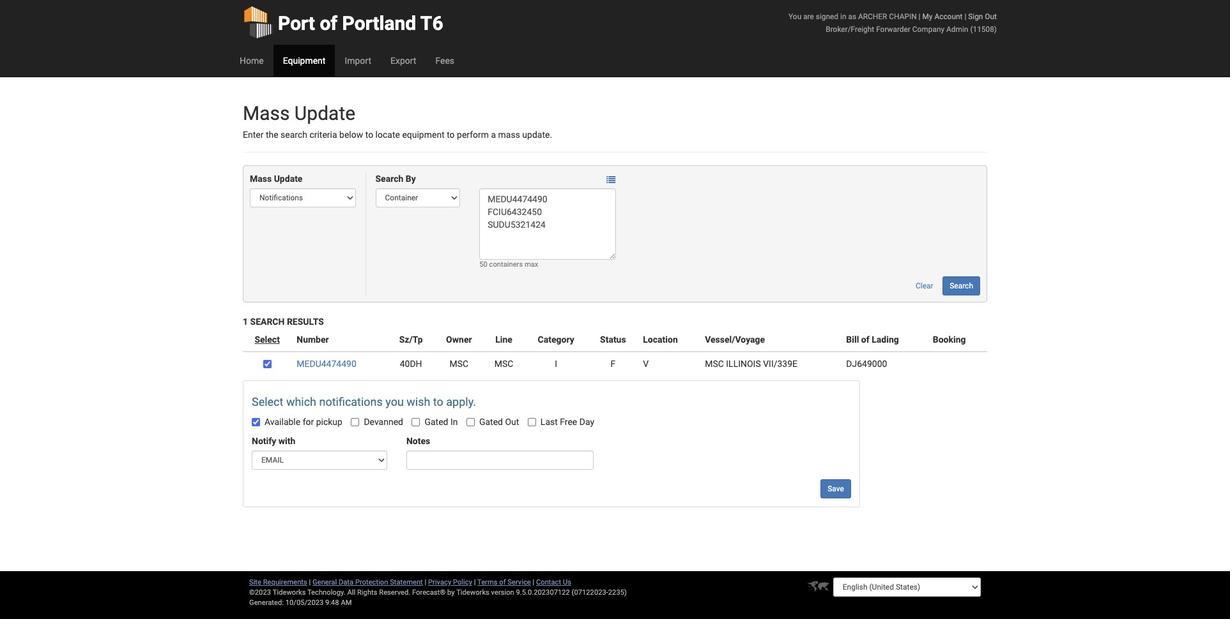 Task type: describe. For each thing, give the bounding box(es) containing it.
chapin
[[889, 12, 917, 21]]

search
[[281, 130, 307, 140]]

1 horizontal spatial to
[[433, 396, 443, 409]]

notes
[[406, 437, 430, 447]]

0 horizontal spatial to
[[365, 130, 373, 140]]

export
[[391, 56, 416, 66]]

t6
[[420, 12, 443, 35]]

max
[[525, 261, 538, 269]]

0 horizontal spatial out
[[505, 418, 519, 428]]

signed
[[816, 12, 839, 21]]

by
[[447, 589, 455, 598]]

available for pickup
[[265, 418, 343, 428]]

generated:
[[249, 600, 284, 608]]

broker/freight
[[826, 25, 874, 34]]

clear button
[[909, 277, 941, 296]]

select for select which notifications you wish to apply.
[[252, 396, 283, 409]]

containers
[[489, 261, 523, 269]]

which
[[286, 396, 316, 409]]

2 vertical spatial search
[[250, 317, 285, 327]]

import button
[[335, 45, 381, 77]]

the
[[266, 130, 278, 140]]

v
[[643, 359, 649, 370]]

service
[[508, 579, 531, 587]]

privacy policy link
[[428, 579, 472, 587]]

search by
[[375, 174, 416, 184]]

am
[[341, 600, 352, 608]]

port of portland t6 link
[[243, 0, 443, 45]]

my account link
[[923, 12, 963, 21]]

devanned
[[364, 418, 403, 428]]

update.
[[522, 130, 552, 140]]

equipment
[[402, 130, 445, 140]]

home
[[240, 56, 264, 66]]

us
[[563, 579, 571, 587]]

of inside site requirements | general data protection statement | privacy policy | terms of service | contact us ©2023 tideworks technology. all rights reserved. forecast® by tideworks version 9.5.0.202307122 (07122023-2235) generated: 10/05/2023 9:48 am
[[499, 579, 506, 587]]

apply.
[[446, 396, 476, 409]]

select which notifications you wish to apply.
[[252, 396, 476, 409]]

with
[[279, 437, 296, 447]]

| left general
[[309, 579, 311, 587]]

account
[[935, 12, 963, 21]]

i
[[555, 359, 557, 370]]

sz/tp
[[399, 335, 423, 345]]

show list image
[[607, 176, 616, 185]]

1
[[243, 317, 248, 327]]

location
[[643, 335, 678, 345]]

criteria
[[310, 130, 337, 140]]

MEDU4474490 FCIU6432450 SUDU5321424 text field
[[480, 189, 616, 260]]

home button
[[230, 45, 273, 77]]

illinois
[[726, 359, 761, 370]]

data
[[339, 579, 354, 587]]

gated for gated in
[[425, 418, 448, 428]]

statement
[[390, 579, 423, 587]]

(07122023-
[[572, 589, 608, 598]]

site
[[249, 579, 261, 587]]

2 horizontal spatial to
[[447, 130, 455, 140]]

general data protection statement link
[[313, 579, 423, 587]]

you are signed in as archer chapin | my account | sign out broker/freight forwarder company admin (11508)
[[789, 12, 997, 34]]

rights
[[357, 589, 377, 598]]

are
[[803, 12, 814, 21]]

day
[[580, 418, 594, 428]]

bill of lading
[[846, 335, 899, 345]]

out inside the you are signed in as archer chapin | my account | sign out broker/freight forwarder company admin (11508)
[[985, 12, 997, 21]]

owner
[[446, 335, 472, 345]]

my
[[923, 12, 933, 21]]

terms of service link
[[477, 579, 531, 587]]

update for mass update
[[274, 174, 303, 184]]

msc illinois vii/339e
[[705, 359, 798, 370]]

fees button
[[426, 45, 464, 77]]

9:48
[[325, 600, 339, 608]]

equipment button
[[273, 45, 335, 77]]

search for search by
[[375, 174, 403, 184]]

fees
[[435, 56, 454, 66]]

| left sign at right top
[[965, 12, 967, 21]]

save button
[[821, 480, 851, 499]]

(11508)
[[970, 25, 997, 34]]

export button
[[381, 45, 426, 77]]

1 msc from the left
[[450, 359, 469, 370]]

10/05/2023
[[286, 600, 324, 608]]

search for search
[[950, 282, 973, 291]]

2 msc from the left
[[494, 359, 513, 370]]

1 search results
[[243, 317, 324, 327]]

gated out
[[479, 418, 519, 428]]



Task type: vqa. For each thing, say whether or not it's contained in the screenshot.
the Line to the top
no



Task type: locate. For each thing, give the bounding box(es) containing it.
mass update enter the search criteria below to locate equipment to perform a mass update.
[[243, 102, 552, 140]]

mass up the
[[243, 102, 290, 125]]

below
[[339, 130, 363, 140]]

Notes text field
[[406, 452, 593, 471]]

policy
[[453, 579, 472, 587]]

gated for gated out
[[479, 418, 503, 428]]

msc down 'owner'
[[450, 359, 469, 370]]

available
[[265, 418, 301, 428]]

1 vertical spatial of
[[861, 335, 870, 345]]

forwarder
[[876, 25, 911, 34]]

gated right 'in'
[[479, 418, 503, 428]]

select
[[255, 335, 280, 345], [252, 396, 283, 409]]

of
[[320, 12, 338, 35], [861, 335, 870, 345], [499, 579, 506, 587]]

0 vertical spatial of
[[320, 12, 338, 35]]

notify
[[252, 437, 276, 447]]

mass down 'enter'
[[250, 174, 272, 184]]

reserved.
[[379, 589, 410, 598]]

out
[[985, 12, 997, 21], [505, 418, 519, 428]]

1 horizontal spatial out
[[985, 12, 997, 21]]

medu4474490 link
[[297, 359, 356, 370]]

perform
[[457, 130, 489, 140]]

in
[[451, 418, 458, 428]]

to right the below
[[365, 130, 373, 140]]

msc left the 'illinois'
[[705, 359, 724, 370]]

mass inside mass update enter the search criteria below to locate equipment to perform a mass update.
[[243, 102, 290, 125]]

mass
[[498, 130, 520, 140]]

1 vertical spatial mass
[[250, 174, 272, 184]]

forecast®
[[412, 589, 446, 598]]

50 containers max
[[480, 261, 538, 269]]

import
[[345, 56, 371, 66]]

all
[[347, 589, 355, 598]]

by
[[406, 174, 416, 184]]

2 horizontal spatial of
[[861, 335, 870, 345]]

1 vertical spatial out
[[505, 418, 519, 428]]

protection
[[355, 579, 388, 587]]

last free day
[[541, 418, 594, 428]]

None checkbox
[[263, 361, 271, 369], [252, 419, 260, 427], [351, 419, 359, 427], [412, 419, 420, 427], [528, 419, 536, 427], [263, 361, 271, 369], [252, 419, 260, 427], [351, 419, 359, 427], [412, 419, 420, 427], [528, 419, 536, 427]]

update for mass update enter the search criteria below to locate equipment to perform a mass update.
[[295, 102, 355, 125]]

search
[[375, 174, 403, 184], [950, 282, 973, 291], [250, 317, 285, 327]]

free
[[560, 418, 577, 428]]

1 vertical spatial select
[[252, 396, 283, 409]]

select up available at the left of page
[[252, 396, 283, 409]]

2 gated from the left
[[479, 418, 503, 428]]

contact
[[536, 579, 561, 587]]

1 horizontal spatial gated
[[479, 418, 503, 428]]

results
[[287, 317, 324, 327]]

40dh
[[400, 359, 422, 370]]

you
[[789, 12, 802, 21]]

locate
[[376, 130, 400, 140]]

3 msc from the left
[[705, 359, 724, 370]]

port
[[278, 12, 315, 35]]

requirements
[[263, 579, 307, 587]]

search right clear button
[[950, 282, 973, 291]]

site requirements | general data protection statement | privacy policy | terms of service | contact us ©2023 tideworks technology. all rights reserved. forecast® by tideworks version 9.5.0.202307122 (07122023-2235) generated: 10/05/2023 9:48 am
[[249, 579, 627, 608]]

0 vertical spatial out
[[985, 12, 997, 21]]

category
[[538, 335, 574, 345]]

of for bill
[[861, 335, 870, 345]]

privacy
[[428, 579, 451, 587]]

search button
[[943, 277, 980, 296]]

pickup
[[316, 418, 343, 428]]

mass update
[[250, 174, 303, 184]]

you
[[386, 396, 404, 409]]

2235)
[[608, 589, 627, 598]]

mass for mass update enter the search criteria below to locate equipment to perform a mass update.
[[243, 102, 290, 125]]

None checkbox
[[467, 419, 475, 427]]

f
[[611, 359, 616, 370]]

site requirements link
[[249, 579, 307, 587]]

search right 1
[[250, 317, 285, 327]]

| left my
[[919, 12, 921, 21]]

50
[[480, 261, 488, 269]]

contact us link
[[536, 579, 571, 587]]

last
[[541, 418, 558, 428]]

0 horizontal spatial search
[[250, 317, 285, 327]]

update up criteria
[[295, 102, 355, 125]]

to left perform on the top of the page
[[447, 130, 455, 140]]

bill
[[846, 335, 859, 345]]

mass for mass update
[[250, 174, 272, 184]]

| up tideworks
[[474, 579, 476, 587]]

for
[[303, 418, 314, 428]]

msc down the line
[[494, 359, 513, 370]]

of up version
[[499, 579, 506, 587]]

sign out link
[[968, 12, 997, 21]]

search left the by
[[375, 174, 403, 184]]

equipment
[[283, 56, 326, 66]]

select for select
[[255, 335, 280, 345]]

in
[[840, 12, 847, 21]]

terms
[[477, 579, 498, 587]]

0 vertical spatial search
[[375, 174, 403, 184]]

portland
[[342, 12, 416, 35]]

version
[[491, 589, 514, 598]]

0 horizontal spatial gated
[[425, 418, 448, 428]]

wish
[[407, 396, 430, 409]]

number
[[297, 335, 329, 345]]

| up forecast®
[[425, 579, 426, 587]]

out up '(11508)' at the top of the page
[[985, 12, 997, 21]]

of right port
[[320, 12, 338, 35]]

search inside search button
[[950, 282, 973, 291]]

gated
[[425, 418, 448, 428], [479, 418, 503, 428]]

of right bill
[[861, 335, 870, 345]]

enter
[[243, 130, 264, 140]]

gated left 'in'
[[425, 418, 448, 428]]

tideworks
[[456, 589, 489, 598]]

of for port
[[320, 12, 338, 35]]

to right "wish"
[[433, 396, 443, 409]]

1 horizontal spatial search
[[375, 174, 403, 184]]

2 horizontal spatial search
[[950, 282, 973, 291]]

update inside mass update enter the search criteria below to locate equipment to perform a mass update.
[[295, 102, 355, 125]]

sign
[[968, 12, 983, 21]]

1 vertical spatial update
[[274, 174, 303, 184]]

archer
[[858, 12, 887, 21]]

| up 9.5.0.202307122
[[533, 579, 534, 587]]

1 horizontal spatial msc
[[494, 359, 513, 370]]

1 vertical spatial search
[[950, 282, 973, 291]]

select down 1 search results at the left bottom
[[255, 335, 280, 345]]

lading
[[872, 335, 899, 345]]

0 horizontal spatial msc
[[450, 359, 469, 370]]

line
[[495, 335, 512, 345]]

of inside 'link'
[[320, 12, 338, 35]]

0 vertical spatial select
[[255, 335, 280, 345]]

vii/339e
[[763, 359, 798, 370]]

1 gated from the left
[[425, 418, 448, 428]]

2 vertical spatial of
[[499, 579, 506, 587]]

clear
[[916, 282, 934, 291]]

technology.
[[307, 589, 346, 598]]

update down the search
[[274, 174, 303, 184]]

medu4474490
[[297, 359, 356, 370]]

vessel/voyage
[[705, 335, 765, 345]]

booking
[[933, 335, 966, 345]]

out left 'last'
[[505, 418, 519, 428]]

0 vertical spatial mass
[[243, 102, 290, 125]]

mass
[[243, 102, 290, 125], [250, 174, 272, 184]]

9.5.0.202307122
[[516, 589, 570, 598]]

1 horizontal spatial of
[[499, 579, 506, 587]]

save
[[828, 485, 844, 494]]

port of portland t6
[[278, 12, 443, 35]]

0 vertical spatial update
[[295, 102, 355, 125]]

notifications
[[319, 396, 383, 409]]

0 horizontal spatial of
[[320, 12, 338, 35]]

2 horizontal spatial msc
[[705, 359, 724, 370]]

status
[[600, 335, 626, 345]]

dj649000
[[846, 359, 887, 370]]



